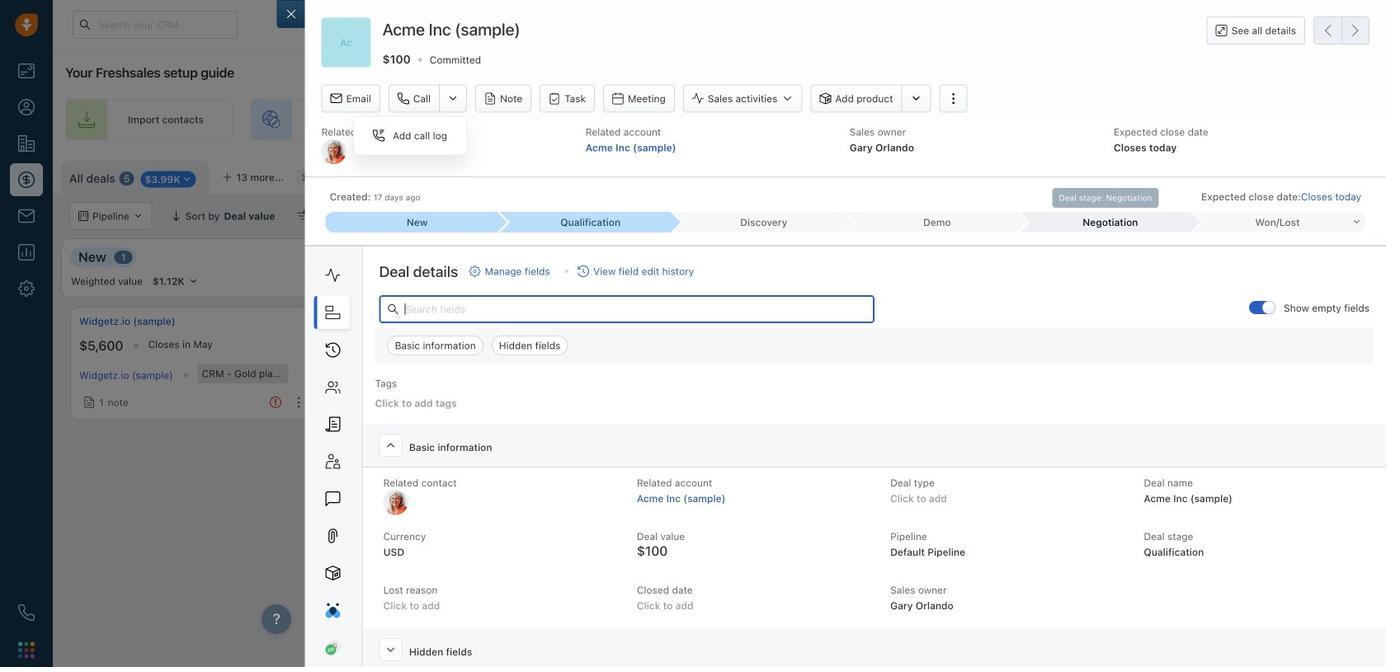 Task type: vqa. For each thing, say whether or not it's contained in the screenshot.
container_WX8MsF4aQZ5i3RN1 image to the top
yes



Task type: locate. For each thing, give the bounding box(es) containing it.
dialog
[[277, 0, 1386, 668]]

send email image
[[1232, 20, 1244, 30]]

1 vertical spatial container_wx8msf4aqz5i3rn1 image
[[83, 397, 95, 409]]

container_wx8msf4aqz5i3rn1 image
[[1150, 210, 1161, 222], [83, 397, 95, 409]]

container_wx8msf4aqz5i3rn1 image
[[1107, 169, 1119, 181], [297, 210, 308, 222], [404, 210, 415, 222], [961, 327, 971, 337], [352, 394, 363, 405], [1204, 461, 1214, 471], [1140, 518, 1151, 530]]

tooltip
[[1052, 184, 1159, 208]]

group
[[1179, 161, 1297, 189]]

0 vertical spatial container_wx8msf4aqz5i3rn1 image
[[1150, 210, 1161, 222]]

freshworks switcher image
[[18, 642, 35, 659]]



Task type: describe. For each thing, give the bounding box(es) containing it.
1 horizontal spatial container_wx8msf4aqz5i3rn1 image
[[1150, 210, 1161, 222]]

phone image
[[18, 605, 35, 621]]

Search fields text field
[[379, 296, 875, 324]]

phone element
[[10, 597, 43, 630]]

Search your CRM... text field
[[73, 11, 238, 39]]

0 horizontal spatial container_wx8msf4aqz5i3rn1 image
[[83, 397, 95, 409]]

Search field
[[1297, 202, 1380, 230]]



